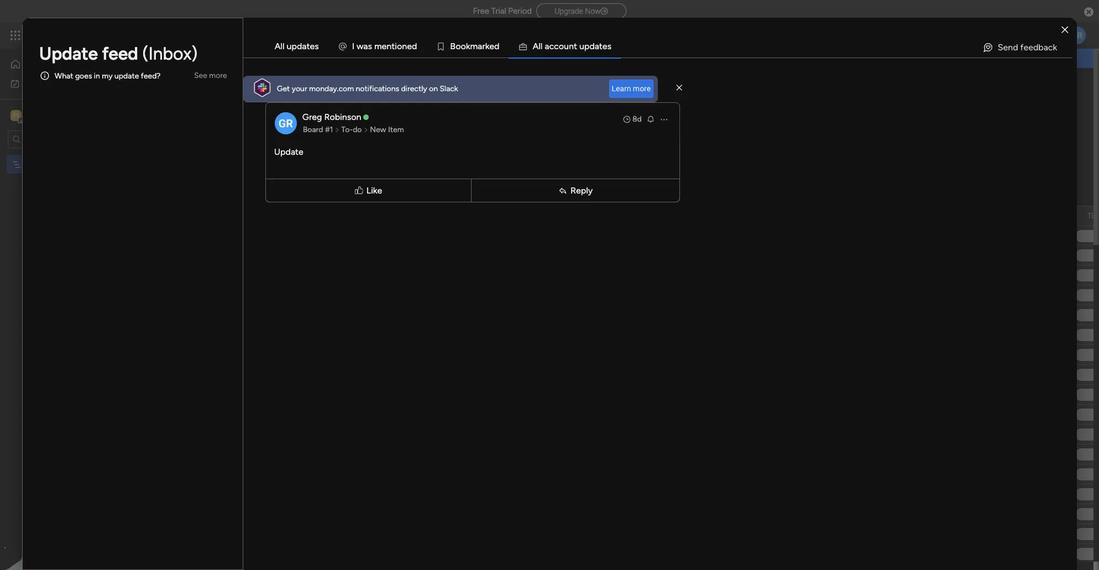 Task type: describe. For each thing, give the bounding box(es) containing it.
see for see more
[[504, 102, 518, 112]]

feed
[[102, 43, 138, 64]]

board
[[544, 53, 567, 64]]

home button
[[7, 55, 119, 73]]

2 identify from the top
[[209, 450, 236, 460]]

manage any type of project. assign owners, set timelines and keep track of where your project stands.
[[169, 103, 522, 112]]

update feed (inbox)
[[39, 43, 198, 64]]

greg
[[302, 112, 322, 122]]

assign
[[268, 103, 292, 112]]

2 files from the top
[[284, 510, 299, 519]]

like
[[367, 185, 382, 196]]

1 vertical spatial item
[[227, 271, 243, 280]]

a right p
[[595, 41, 599, 51]]

see more button
[[190, 67, 232, 85]]

workspace image
[[11, 109, 22, 121]]

m
[[13, 110, 19, 120]]

update for update feed (inbox)
[[39, 43, 98, 64]]

my work
[[24, 78, 54, 88]]

more
[[520, 102, 537, 112]]

propose
[[209, 470, 238, 480]]

team's
[[241, 371, 263, 380]]

1 assess old project's progress from the top
[[209, 331, 310, 340]]

1 of from the left
[[231, 103, 238, 112]]

1 t from the left
[[392, 41, 395, 51]]

to-do
[[341, 125, 362, 134]]

all updates link
[[266, 36, 328, 57]]

2 c from the left
[[554, 41, 559, 51]]

to-do link
[[340, 124, 364, 136]]

0 vertical spatial your
[[292, 84, 307, 93]]

stands.
[[498, 103, 522, 112]]

1 vertical spatial your
[[453, 103, 469, 112]]

shareable
[[717, 53, 755, 64]]

notifications
[[356, 84, 399, 93]]

Search in workspace field
[[23, 133, 92, 145]]

greg robinson image
[[1069, 27, 1086, 44]]

2 review from the top
[[209, 490, 234, 499]]

2 k from the left
[[485, 41, 490, 51]]

project for data
[[238, 430, 263, 440]]

options image
[[660, 115, 669, 124]]

what goes in my update feed?
[[55, 71, 161, 80]]

owners,
[[294, 103, 321, 112]]

board for the board #1 field
[[168, 76, 220, 101]]

a right i
[[364, 41, 368, 51]]

project for timeline
[[237, 410, 262, 420]]

type
[[213, 103, 229, 112]]

(inbox)
[[142, 43, 198, 64]]

to-
[[341, 125, 353, 134]]

update
[[114, 71, 139, 80]]

2 n from the left
[[402, 41, 407, 51]]

where
[[430, 103, 452, 112]]

see more
[[194, 71, 227, 80]]

r
[[482, 41, 485, 51]]

this template board is visible to anyone on the web with a shareable link
[[489, 53, 770, 64]]

slider arrow image
[[364, 124, 369, 136]]

2 o from the left
[[456, 41, 461, 51]]

upgrade now
[[555, 7, 601, 15]]

i w a s m e n t i o n e d
[[352, 41, 417, 51]]

robinson
[[324, 112, 361, 122]]

manage
[[169, 103, 197, 112]]

more for learn more
[[633, 84, 651, 93]]

w
[[357, 41, 364, 51]]

1 goals from the top
[[281, 291, 299, 300]]

close image
[[1062, 26, 1069, 34]]

2 s from the left
[[608, 41, 612, 51]]

2 e from the left
[[407, 41, 412, 51]]

keep
[[383, 103, 400, 112]]

home
[[25, 59, 47, 69]]

anyone
[[615, 53, 643, 64]]

greg robinson
[[302, 112, 361, 122]]

remove from favorites image
[[272, 83, 283, 94]]

show board description image
[[253, 84, 266, 95]]

#1 for 'board #1' link
[[325, 125, 333, 134]]

monday.com
[[309, 84, 354, 93]]

tasks
[[245, 391, 263, 400]]

analyze
[[209, 430, 236, 440]]

4 o from the left
[[559, 41, 564, 51]]

my
[[102, 71, 113, 80]]

areas
[[238, 450, 256, 460]]

m for e
[[374, 41, 382, 51]]

board #1 link
[[301, 124, 335, 136]]

slider arrow image
[[335, 124, 340, 136]]

b o o k m a r k e d
[[450, 41, 500, 51]]

for
[[258, 450, 268, 460]]

evaluate
[[209, 371, 239, 380]]

3 o from the left
[[461, 41, 466, 51]]

performance
[[265, 371, 310, 380]]

3 e from the left
[[490, 41, 495, 51]]

m button
[[8, 106, 110, 125]]

0 vertical spatial project
[[471, 103, 496, 112]]

1 progress from the top
[[280, 331, 310, 340]]

tab list containing all updates
[[265, 35, 1073, 58]]

1 vertical spatial updates
[[285, 470, 313, 480]]

1 weaknesses from the top
[[288, 351, 329, 360]]

2 d from the left
[[495, 41, 500, 51]]

now
[[585, 7, 601, 15]]

2 assess old project's progress from the top
[[209, 530, 310, 539]]

with
[[692, 53, 709, 64]]

i
[[352, 41, 355, 51]]

lottie animation image
[[0, 459, 141, 570]]

track
[[402, 103, 419, 112]]

improvement
[[270, 450, 316, 460]]

upgrade now link
[[537, 3, 626, 19]]

update for update
[[274, 147, 304, 157]]

1 horizontal spatial new
[[370, 125, 386, 134]]

slack
[[440, 84, 458, 93]]

do
[[353, 125, 362, 134]]

all
[[275, 41, 285, 51]]

1 s from the left
[[368, 41, 372, 51]]

changes
[[239, 470, 269, 480]]

add view image
[[319, 124, 323, 132]]

timeline
[[264, 410, 291, 420]]

table
[[238, 123, 256, 132]]

see more
[[504, 102, 537, 112]]

board for 'board #1' link
[[303, 125, 323, 134]]

a right the a
[[545, 41, 549, 51]]

Board #1 field
[[165, 76, 248, 101]]

team
[[274, 391, 292, 400]]

what
[[55, 71, 73, 80]]

updates inside tab list
[[287, 41, 319, 51]]

re-
[[209, 391, 221, 400]]

ai
[[260, 152, 268, 162]]

2 weaknesses from the top
[[288, 550, 329, 559]]



Task type: locate. For each thing, give the bounding box(es) containing it.
more up type
[[209, 71, 227, 80]]

0 horizontal spatial #1
[[224, 76, 245, 101]]

1 horizontal spatial u
[[580, 41, 585, 51]]

0 vertical spatial review
[[209, 291, 234, 300]]

project down re-assign tasks to team
[[237, 410, 262, 420]]

o up board
[[559, 41, 564, 51]]

on
[[645, 53, 655, 64], [429, 84, 438, 93]]

ai assistant button
[[243, 148, 306, 166]]

option
[[0, 154, 141, 157]]

1 review old project's goals from the top
[[209, 291, 299, 300]]

retrieve
[[209, 311, 238, 320], [209, 510, 238, 519]]

reply button
[[474, 181, 677, 200]]

1 horizontal spatial see
[[504, 102, 518, 112]]

1 m from the left
[[374, 41, 382, 51]]

timelines
[[335, 103, 366, 112]]

table button
[[230, 119, 265, 137]]

2 horizontal spatial update
[[274, 147, 304, 157]]

s right w
[[368, 41, 372, 51]]

0 horizontal spatial item
[[227, 271, 243, 280]]

2 horizontal spatial t
[[599, 41, 603, 51]]

2 review old project's goals from the top
[[209, 490, 299, 499]]

update up what
[[39, 43, 98, 64]]

3 t from the left
[[599, 41, 603, 51]]

1 retrieve from the top
[[209, 311, 238, 320]]

updates right all
[[287, 41, 319, 51]]

visible
[[578, 53, 602, 64]]

1 vertical spatial identify strengths and weaknesses
[[209, 550, 329, 559]]

0 vertical spatial weaknesses
[[288, 351, 329, 360]]

learn more button
[[609, 80, 654, 98]]

1 vertical spatial weaknesses
[[288, 550, 329, 559]]

1 u from the left
[[564, 41, 569, 51]]

0 horizontal spatial to
[[265, 391, 272, 400]]

and
[[368, 103, 381, 112], [273, 351, 286, 360], [271, 470, 283, 480], [273, 550, 286, 559]]

select product image
[[10, 30, 21, 41]]

list box
[[0, 153, 141, 323]]

1 horizontal spatial update
[[209, 410, 235, 420]]

0 horizontal spatial board
[[168, 76, 220, 101]]

#1 up type
[[224, 76, 245, 101]]

of
[[231, 103, 238, 112], [421, 103, 428, 112]]

1 horizontal spatial s
[[608, 41, 612, 51]]

0 vertical spatial new
[[370, 125, 386, 134]]

upgrade
[[555, 7, 583, 15]]

1 files from the top
[[284, 311, 299, 320]]

1 vertical spatial progress
[[280, 530, 310, 539]]

assign
[[221, 391, 243, 400]]

0 vertical spatial see
[[194, 71, 207, 80]]

project
[[471, 103, 496, 112], [237, 410, 262, 420], [238, 430, 263, 440]]

1 strengths from the top
[[238, 351, 271, 360]]

1 vertical spatial retrieve
[[209, 510, 238, 519]]

0 vertical spatial retrieve old project's files
[[209, 311, 299, 320]]

any
[[199, 103, 211, 112]]

1 horizontal spatial new item
[[370, 125, 404, 134]]

directly
[[401, 84, 427, 93]]

web
[[673, 53, 689, 64]]

reminder image
[[646, 114, 655, 123]]

d up this
[[495, 41, 500, 51]]

0 vertical spatial strengths
[[238, 351, 271, 360]]

0 horizontal spatial k
[[466, 41, 470, 51]]

0 vertical spatial on
[[645, 53, 655, 64]]

item inside new item link
[[388, 125, 404, 134]]

dapulse rightstroke image
[[601, 7, 608, 15]]

t right p
[[599, 41, 603, 51]]

n right i
[[402, 41, 407, 51]]

identify
[[209, 351, 236, 360], [209, 450, 236, 460], [209, 550, 236, 559]]

on left the
[[645, 53, 655, 64]]

work
[[37, 78, 54, 88]]

0 horizontal spatial n
[[387, 41, 392, 51]]

1 d from the left
[[412, 41, 417, 51]]

1 identify from the top
[[209, 351, 236, 360]]

1 vertical spatial review old project's goals
[[209, 490, 299, 499]]

workspace selection element
[[11, 109, 92, 123]]

assess
[[209, 331, 233, 340], [209, 530, 233, 539]]

files
[[284, 311, 299, 320], [284, 510, 299, 519]]

update project timeline
[[209, 410, 291, 420]]

1 horizontal spatial n
[[402, 41, 407, 51]]

your right where
[[453, 103, 469, 112]]

1 identify strengths and weaknesses from the top
[[209, 351, 329, 360]]

greg robinson link
[[302, 112, 361, 122]]

1 horizontal spatial your
[[453, 103, 469, 112]]

like button
[[268, 174, 469, 207]]

1 vertical spatial see
[[504, 102, 518, 112]]

0 vertical spatial files
[[284, 311, 299, 320]]

d for a l l a c c o u n t u p d a t e s
[[590, 41, 595, 51]]

2 retrieve old project's files from the top
[[209, 510, 299, 519]]

is
[[569, 53, 575, 64]]

board #1 for 'board #1' link
[[303, 125, 333, 134]]

0 vertical spatial assess old project's progress
[[209, 331, 310, 340]]

a right "b" on the top
[[478, 41, 482, 51]]

of right type
[[231, 103, 238, 112]]

0 vertical spatial progress
[[280, 331, 310, 340]]

a right the with
[[711, 53, 715, 64]]

update down 'calendar' button
[[274, 147, 304, 157]]

m left r on the top
[[470, 41, 478, 51]]

1 vertical spatial review
[[209, 490, 234, 499]]

p
[[585, 41, 590, 51]]

k up this
[[485, 41, 490, 51]]

u up visible
[[580, 41, 585, 51]]

0 horizontal spatial of
[[231, 103, 238, 112]]

feedback
[[1021, 42, 1058, 53]]

0 vertical spatial board
[[168, 76, 220, 101]]

dapulse x slim image
[[677, 83, 682, 93]]

1 horizontal spatial more
[[633, 84, 651, 93]]

0 horizontal spatial see
[[194, 71, 207, 80]]

project down update project timeline at the bottom of page
[[238, 430, 263, 440]]

get
[[277, 84, 290, 93]]

1 horizontal spatial #1
[[325, 125, 333, 134]]

0 horizontal spatial new
[[209, 271, 225, 280]]

of right track
[[421, 103, 428, 112]]

3 d from the left
[[590, 41, 595, 51]]

o right "b" on the top
[[461, 41, 466, 51]]

l up template
[[539, 41, 541, 51]]

this
[[489, 53, 505, 64]]

o left r on the top
[[456, 41, 461, 51]]

1 vertical spatial assess
[[209, 530, 233, 539]]

1 e from the left
[[382, 41, 387, 51]]

see
[[194, 71, 207, 80], [504, 102, 518, 112]]

on left slack
[[429, 84, 438, 93]]

t left p
[[574, 41, 577, 51]]

0 vertical spatial item
[[388, 125, 404, 134]]

2 u from the left
[[580, 41, 585, 51]]

0 vertical spatial assess
[[209, 331, 233, 340]]

1 retrieve old project's files from the top
[[209, 311, 299, 320]]

update for update project timeline
[[209, 410, 235, 420]]

project left stands.
[[471, 103, 496, 112]]

1 horizontal spatial d
[[495, 41, 500, 51]]

d for i w a s m e n t i o n e d
[[412, 41, 417, 51]]

2 l from the left
[[541, 41, 543, 51]]

n
[[387, 41, 392, 51], [402, 41, 407, 51], [569, 41, 574, 51]]

project's
[[249, 291, 279, 300], [252, 311, 283, 320], [248, 331, 278, 340], [249, 490, 279, 499], [252, 510, 283, 519], [248, 530, 278, 539]]

1 review from the top
[[209, 291, 234, 300]]

board down the 'greg'
[[303, 125, 323, 134]]

2 horizontal spatial d
[[590, 41, 595, 51]]

1 vertical spatial new item
[[209, 271, 243, 280]]

1 o from the left
[[397, 41, 402, 51]]

1 vertical spatial strengths
[[238, 550, 271, 559]]

o right w
[[397, 41, 402, 51]]

assess old project's progress
[[209, 331, 310, 340], [209, 530, 310, 539]]

0 vertical spatial updates
[[287, 41, 319, 51]]

2 goals from the top
[[281, 490, 299, 499]]

updates down improvement
[[285, 470, 313, 480]]

see inside button
[[194, 71, 207, 80]]

#1 left slider arrow image
[[325, 125, 333, 134]]

l right the a
[[541, 41, 543, 51]]

propose changes and updates
[[209, 470, 313, 480]]

ai assistant
[[260, 152, 302, 162]]

s right p
[[608, 41, 612, 51]]

2 m from the left
[[470, 41, 478, 51]]

board #1 down the 'greg'
[[303, 125, 333, 134]]

a
[[533, 41, 539, 51]]

retrieve old project's files
[[209, 311, 299, 320], [209, 510, 299, 519]]

1 horizontal spatial of
[[421, 103, 428, 112]]

0 horizontal spatial your
[[292, 84, 307, 93]]

to left team
[[265, 391, 272, 400]]

calendar button
[[265, 119, 312, 137]]

1 vertical spatial board
[[303, 125, 323, 134]]

feed?
[[141, 71, 161, 80]]

0 horizontal spatial t
[[392, 41, 395, 51]]

m for a
[[470, 41, 478, 51]]

identify areas for improvement
[[209, 450, 316, 460]]

0 vertical spatial retrieve
[[209, 311, 238, 320]]

review
[[209, 291, 234, 300], [209, 490, 234, 499]]

None field
[[1085, 210, 1100, 222]]

more
[[209, 71, 227, 80], [633, 84, 651, 93]]

2 retrieve from the top
[[209, 510, 238, 519]]

n left i
[[387, 41, 392, 51]]

see for see more
[[194, 71, 207, 80]]

new item link
[[369, 124, 406, 136]]

e right i
[[407, 41, 412, 51]]

1 n from the left
[[387, 41, 392, 51]]

see left more
[[504, 102, 518, 112]]

k right "b" on the top
[[466, 41, 470, 51]]

send feedback
[[998, 42, 1058, 53]]

b
[[450, 41, 456, 51]]

board up any at the left of page
[[168, 76, 220, 101]]

d right i
[[412, 41, 417, 51]]

0 vertical spatial identify strengths and weaknesses
[[209, 351, 329, 360]]

assistant
[[270, 152, 302, 162]]

1 c from the left
[[549, 41, 554, 51]]

4 e from the left
[[603, 41, 608, 51]]

lottie animation element
[[0, 459, 141, 570]]

your right the get
[[292, 84, 307, 93]]

3 identify from the top
[[209, 550, 236, 559]]

i
[[395, 41, 397, 51]]

board #1
[[168, 76, 245, 101], [303, 125, 333, 134]]

update up analyze
[[209, 410, 235, 420]]

0 horizontal spatial new item
[[209, 271, 243, 280]]

1 vertical spatial assess old project's progress
[[209, 530, 310, 539]]

#1 for the board #1 field
[[224, 76, 245, 101]]

0 vertical spatial #1
[[224, 76, 245, 101]]

1 k from the left
[[466, 41, 470, 51]]

tab list
[[265, 35, 1073, 58]]

a l l a c c o u n t u p d a t e s
[[533, 41, 612, 51]]

1 vertical spatial goals
[[281, 490, 299, 499]]

8d link
[[623, 114, 642, 125]]

e right p
[[603, 41, 608, 51]]

goes
[[75, 71, 92, 80]]

1 horizontal spatial to
[[604, 53, 612, 64]]

0 horizontal spatial m
[[374, 41, 382, 51]]

1 horizontal spatial on
[[645, 53, 655, 64]]

2 t from the left
[[574, 41, 577, 51]]

0 horizontal spatial on
[[429, 84, 438, 93]]

1 vertical spatial more
[[633, 84, 651, 93]]

update
[[39, 43, 98, 64], [274, 147, 304, 157], [209, 410, 235, 420]]

free trial period
[[473, 6, 532, 16]]

board #1 up any at the left of page
[[168, 76, 245, 101]]

e right r on the top
[[490, 41, 495, 51]]

2 strengths from the top
[[238, 550, 271, 559]]

0 vertical spatial to
[[604, 53, 612, 64]]

1 vertical spatial identify
[[209, 450, 236, 460]]

0 vertical spatial goals
[[281, 291, 299, 300]]

see up any at the left of page
[[194, 71, 207, 80]]

0 horizontal spatial s
[[368, 41, 372, 51]]

0 vertical spatial new item
[[370, 125, 404, 134]]

reply
[[571, 185, 593, 196]]

0 horizontal spatial board #1
[[168, 76, 245, 101]]

1 horizontal spatial m
[[470, 41, 478, 51]]

board
[[168, 76, 220, 101], [303, 125, 323, 134]]

1 vertical spatial to
[[265, 391, 272, 400]]

trial
[[491, 6, 506, 16]]

0 vertical spatial board #1
[[168, 76, 245, 101]]

dapulse close image
[[1085, 7, 1094, 18]]

old
[[236, 291, 247, 300], [240, 311, 250, 320], [235, 331, 246, 340], [236, 490, 247, 499], [240, 510, 250, 519], [235, 530, 246, 539]]

0 vertical spatial identify
[[209, 351, 236, 360]]

more for see more
[[209, 71, 227, 80]]

0 horizontal spatial update
[[39, 43, 98, 64]]

0 vertical spatial review old project's goals
[[209, 291, 299, 300]]

2 assess from the top
[[209, 530, 233, 539]]

1 assess from the top
[[209, 331, 233, 340]]

0 horizontal spatial more
[[209, 71, 227, 80]]

1 horizontal spatial board #1
[[303, 125, 333, 134]]

to
[[604, 53, 612, 64], [265, 391, 272, 400]]

2 identify strengths and weaknesses from the top
[[209, 550, 329, 559]]

0 horizontal spatial d
[[412, 41, 417, 51]]

2 of from the left
[[421, 103, 428, 112]]

template
[[507, 53, 542, 64]]

t right w
[[392, 41, 395, 51]]

project.
[[240, 103, 267, 112]]

more inside learn more button
[[633, 84, 651, 93]]

1 vertical spatial files
[[284, 510, 299, 519]]

3 n from the left
[[569, 41, 574, 51]]

2 vertical spatial update
[[209, 410, 235, 420]]

2 progress from the top
[[280, 530, 310, 539]]

learn more
[[612, 84, 651, 93]]

u up board
[[564, 41, 569, 51]]

learn
[[612, 84, 631, 93]]

new item
[[370, 125, 404, 134], [209, 271, 243, 280]]

1 horizontal spatial t
[[574, 41, 577, 51]]

1 l from the left
[[539, 41, 541, 51]]

d up visible
[[590, 41, 595, 51]]

my
[[24, 78, 35, 88]]

in
[[94, 71, 100, 80]]

2 vertical spatial project
[[238, 430, 263, 440]]

0 vertical spatial more
[[209, 71, 227, 80]]

1 horizontal spatial board
[[303, 125, 323, 134]]

e left i
[[382, 41, 387, 51]]

1 horizontal spatial item
[[388, 125, 404, 134]]

data
[[265, 430, 281, 440]]

evaluate team's performance
[[209, 371, 310, 380]]

1 vertical spatial #1
[[325, 125, 333, 134]]

n up is
[[569, 41, 574, 51]]

1 vertical spatial project
[[237, 410, 262, 420]]

1 vertical spatial on
[[429, 84, 438, 93]]

1 vertical spatial new
[[209, 271, 225, 280]]

board #1 for the board #1 field
[[168, 76, 245, 101]]

2 vertical spatial identify
[[209, 550, 236, 559]]

send feedback button
[[978, 39, 1062, 56]]

calendar
[[273, 123, 304, 132]]

more inside see more button
[[209, 71, 227, 80]]

2 horizontal spatial n
[[569, 41, 574, 51]]

0 vertical spatial update
[[39, 43, 98, 64]]

1 vertical spatial retrieve old project's files
[[209, 510, 299, 519]]

to right visible
[[604, 53, 612, 64]]

m left i
[[374, 41, 382, 51]]

goals
[[281, 291, 299, 300], [281, 490, 299, 499]]

analyze project data
[[209, 430, 281, 440]]

your
[[292, 84, 307, 93], [453, 103, 469, 112]]

1 vertical spatial update
[[274, 147, 304, 157]]

1 vertical spatial board #1
[[303, 125, 333, 134]]

0 horizontal spatial u
[[564, 41, 569, 51]]

more right learn
[[633, 84, 651, 93]]

1 horizontal spatial k
[[485, 41, 490, 51]]



Task type: vqa. For each thing, say whether or not it's contained in the screenshot.
e
yes



